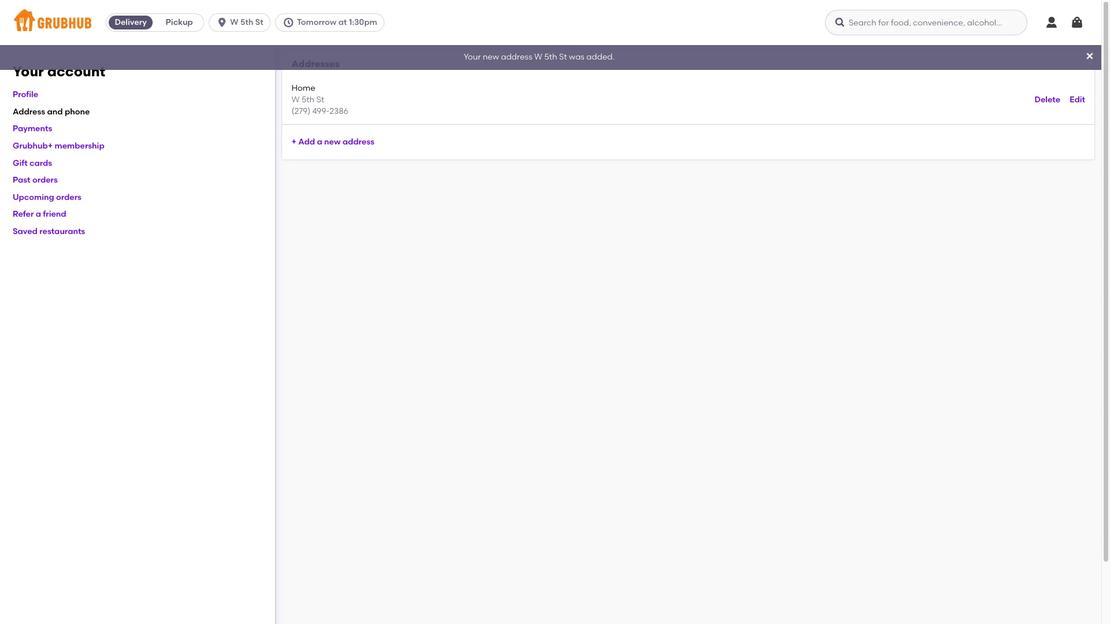 Task type: describe. For each thing, give the bounding box(es) containing it.
edit button
[[1070, 90, 1085, 110]]

add
[[298, 137, 315, 147]]

friend
[[43, 210, 66, 219]]

delete button
[[1035, 90, 1061, 110]]

payments link
[[13, 124, 52, 134]]

home w 5th st (279) 499-2386
[[292, 83, 348, 116]]

upcoming orders
[[13, 192, 81, 202]]

profile link
[[13, 90, 38, 100]]

5th inside button
[[240, 17, 253, 27]]

your new address w 5th st was added.
[[464, 52, 615, 62]]

saved restaurants
[[13, 227, 85, 237]]

orders for upcoming orders
[[56, 192, 81, 202]]

1 vertical spatial st
[[559, 52, 567, 62]]

edit
[[1070, 95, 1085, 105]]

tomorrow at 1:30pm button
[[276, 13, 389, 32]]

svg image for tomorrow at 1:30pm
[[283, 17, 295, 28]]

upcoming
[[13, 192, 54, 202]]

past
[[13, 175, 30, 185]]

0 vertical spatial address
[[501, 52, 532, 62]]

1:30pm
[[349, 17, 377, 27]]

5th inside home w 5th st (279) 499-2386
[[302, 95, 315, 105]]

tomorrow at 1:30pm
[[297, 17, 377, 27]]

payments
[[13, 124, 52, 134]]

orders for past orders
[[32, 175, 58, 185]]

upcoming orders link
[[13, 192, 81, 202]]

membership
[[55, 141, 104, 151]]

w 5th st button
[[209, 13, 276, 32]]

(279)
[[292, 106, 311, 116]]

address
[[13, 107, 45, 117]]

past orders
[[13, 175, 58, 185]]

address and phone
[[13, 107, 90, 117]]

1 vertical spatial w
[[534, 52, 543, 62]]

main navigation navigation
[[0, 0, 1102, 45]]

refer a friend link
[[13, 210, 66, 219]]

gift cards link
[[13, 158, 52, 168]]

delete
[[1035, 95, 1061, 105]]

home
[[292, 83, 315, 93]]

st inside button
[[255, 17, 263, 27]]

added.
[[587, 52, 615, 62]]

+
[[292, 137, 296, 147]]

st inside home w 5th st (279) 499-2386
[[316, 95, 324, 105]]

refer
[[13, 210, 34, 219]]

at
[[339, 17, 347, 27]]

phone
[[65, 107, 90, 117]]

restaurants
[[39, 227, 85, 237]]



Task type: vqa. For each thing, say whether or not it's contained in the screenshot.
the bottommost Egg
no



Task type: locate. For each thing, give the bounding box(es) containing it.
1 vertical spatial your
[[13, 63, 44, 80]]

address
[[501, 52, 532, 62], [343, 137, 375, 147]]

0 vertical spatial w
[[230, 17, 239, 27]]

0 horizontal spatial st
[[255, 17, 263, 27]]

0 horizontal spatial 5th
[[240, 17, 253, 27]]

past orders link
[[13, 175, 58, 185]]

0 horizontal spatial svg image
[[216, 17, 228, 28]]

w up (279)
[[292, 95, 300, 105]]

new inside + add a new address button
[[324, 137, 341, 147]]

+ add a new address
[[292, 137, 375, 147]]

0 vertical spatial st
[[255, 17, 263, 27]]

pickup button
[[155, 13, 204, 32]]

0 horizontal spatial w
[[230, 17, 239, 27]]

0 vertical spatial new
[[483, 52, 499, 62]]

account
[[47, 63, 105, 80]]

1 vertical spatial orders
[[56, 192, 81, 202]]

2 vertical spatial w
[[292, 95, 300, 105]]

svg image
[[216, 17, 228, 28], [283, 17, 295, 28], [1085, 51, 1095, 61]]

st left tomorrow
[[255, 17, 263, 27]]

a inside + add a new address button
[[317, 137, 322, 147]]

1 horizontal spatial your
[[464, 52, 481, 62]]

2 vertical spatial st
[[316, 95, 324, 105]]

svg image
[[1045, 16, 1059, 29], [1070, 16, 1084, 29], [834, 17, 846, 28]]

orders up friend
[[56, 192, 81, 202]]

tomorrow
[[297, 17, 337, 27]]

1 horizontal spatial svg image
[[283, 17, 295, 28]]

grubhub+
[[13, 141, 53, 151]]

svg image left tomorrow
[[283, 17, 295, 28]]

0 horizontal spatial address
[[343, 137, 375, 147]]

your for your account
[[13, 63, 44, 80]]

1 horizontal spatial new
[[483, 52, 499, 62]]

1 horizontal spatial w
[[292, 95, 300, 105]]

2 vertical spatial 5th
[[302, 95, 315, 105]]

address down main navigation navigation
[[501, 52, 532, 62]]

1 horizontal spatial svg image
[[1045, 16, 1059, 29]]

+ add a new address button
[[292, 132, 375, 153]]

delivery button
[[106, 13, 155, 32]]

1 vertical spatial 5th
[[544, 52, 557, 62]]

w right the pickup
[[230, 17, 239, 27]]

a
[[317, 137, 322, 147], [36, 210, 41, 219]]

0 vertical spatial your
[[464, 52, 481, 62]]

address inside button
[[343, 137, 375, 147]]

2 horizontal spatial svg image
[[1070, 16, 1084, 29]]

w down main navigation navigation
[[534, 52, 543, 62]]

0 horizontal spatial your
[[13, 63, 44, 80]]

2 horizontal spatial svg image
[[1085, 51, 1095, 61]]

st left was
[[559, 52, 567, 62]]

a right add
[[317, 137, 322, 147]]

grubhub+ membership
[[13, 141, 104, 151]]

addresses
[[292, 58, 340, 69]]

2 horizontal spatial w
[[534, 52, 543, 62]]

and
[[47, 107, 63, 117]]

orders
[[32, 175, 58, 185], [56, 192, 81, 202]]

1 vertical spatial address
[[343, 137, 375, 147]]

svg image up edit
[[1085, 51, 1095, 61]]

was
[[569, 52, 585, 62]]

w 5th st
[[230, 17, 263, 27]]

1 horizontal spatial st
[[316, 95, 324, 105]]

svg image for w 5th st
[[216, 17, 228, 28]]

0 vertical spatial orders
[[32, 175, 58, 185]]

gift
[[13, 158, 28, 168]]

1 horizontal spatial 5th
[[302, 95, 315, 105]]

w inside home w 5th st (279) 499-2386
[[292, 95, 300, 105]]

0 horizontal spatial a
[[36, 210, 41, 219]]

2 horizontal spatial 5th
[[544, 52, 557, 62]]

address down 2386
[[343, 137, 375, 147]]

saved restaurants link
[[13, 227, 85, 237]]

1 vertical spatial a
[[36, 210, 41, 219]]

2 horizontal spatial st
[[559, 52, 567, 62]]

saved
[[13, 227, 38, 237]]

499-
[[312, 106, 330, 116]]

refer a friend
[[13, 210, 66, 219]]

0 horizontal spatial svg image
[[834, 17, 846, 28]]

pickup
[[166, 17, 193, 27]]

a right refer
[[36, 210, 41, 219]]

w
[[230, 17, 239, 27], [534, 52, 543, 62], [292, 95, 300, 105]]

grubhub+ membership link
[[13, 141, 104, 151]]

st
[[255, 17, 263, 27], [559, 52, 567, 62], [316, 95, 324, 105]]

address and phone link
[[13, 107, 90, 117]]

0 horizontal spatial new
[[324, 137, 341, 147]]

0 vertical spatial a
[[317, 137, 322, 147]]

w inside button
[[230, 17, 239, 27]]

1 horizontal spatial address
[[501, 52, 532, 62]]

profile
[[13, 90, 38, 100]]

orders up upcoming orders
[[32, 175, 58, 185]]

5th
[[240, 17, 253, 27], [544, 52, 557, 62], [302, 95, 315, 105]]

svg image left w 5th st at the top left of page
[[216, 17, 228, 28]]

your account
[[13, 63, 105, 80]]

1 vertical spatial new
[[324, 137, 341, 147]]

svg image inside w 5th st button
[[216, 17, 228, 28]]

svg image inside tomorrow at 1:30pm button
[[283, 17, 295, 28]]

st up 499-
[[316, 95, 324, 105]]

delivery
[[115, 17, 147, 27]]

0 vertical spatial 5th
[[240, 17, 253, 27]]

your
[[464, 52, 481, 62], [13, 63, 44, 80]]

gift cards
[[13, 158, 52, 168]]

cards
[[30, 158, 52, 168]]

2386
[[330, 106, 348, 116]]

new
[[483, 52, 499, 62], [324, 137, 341, 147]]

1 horizontal spatial a
[[317, 137, 322, 147]]

Search for food, convenience, alcohol... search field
[[825, 10, 1028, 35]]

your for your new address w 5th st was added.
[[464, 52, 481, 62]]



